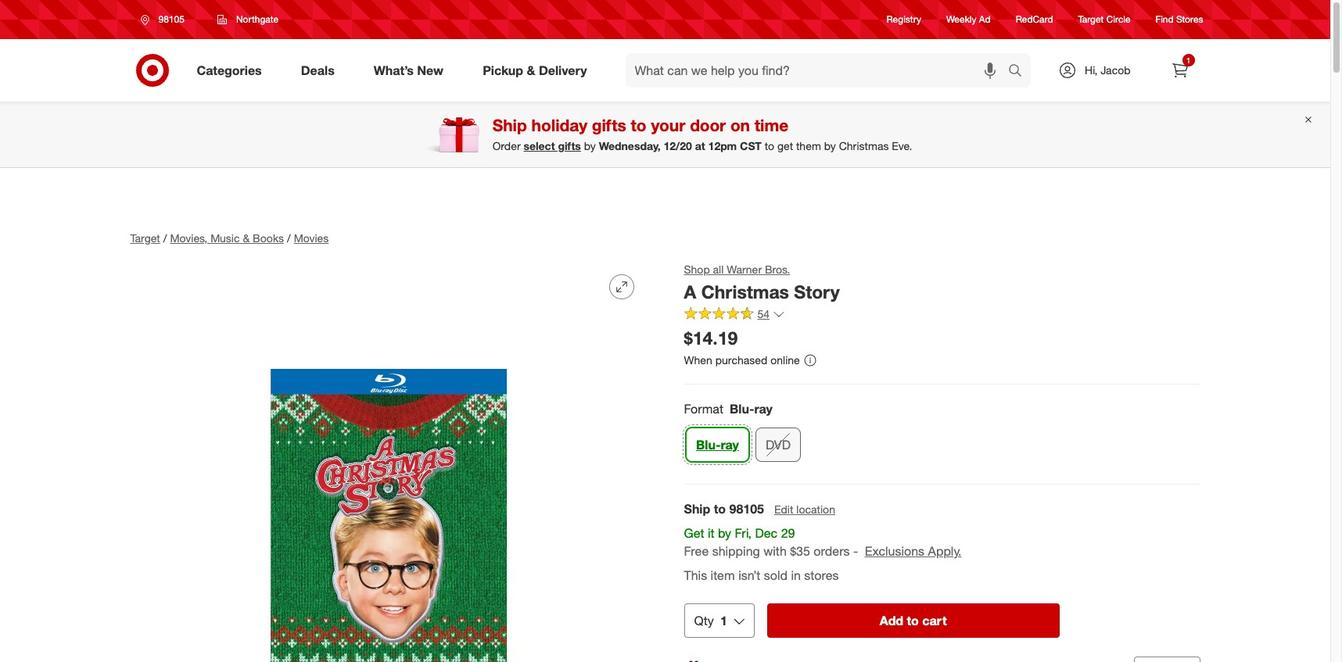 Task type: vqa. For each thing, say whether or not it's contained in the screenshot.
"in"
yes



Task type: describe. For each thing, give the bounding box(es) containing it.
What can we help you find? suggestions appear below search field
[[625, 53, 1012, 88]]

delivery
[[539, 62, 587, 78]]

$14.19
[[684, 327, 738, 349]]

to inside button
[[907, 613, 919, 629]]

all
[[713, 263, 724, 276]]

edit
[[774, 503, 793, 516]]

group containing format
[[682, 401, 1200, 469]]

movies
[[294, 231, 329, 245]]

qty 1
[[694, 613, 727, 629]]

registry link
[[887, 13, 921, 26]]

registry
[[887, 14, 921, 25]]

new
[[417, 62, 444, 78]]

what's new
[[374, 62, 444, 78]]

warner
[[727, 263, 762, 276]]

2 / from the left
[[287, 231, 291, 245]]

dvd link
[[755, 428, 800, 462]]

target for target circle
[[1078, 14, 1104, 25]]

blu-ray
[[696, 437, 739, 453]]

12/20
[[664, 139, 692, 152]]

bros.
[[765, 263, 790, 276]]

search button
[[1001, 53, 1039, 91]]

fri,
[[735, 526, 752, 541]]

1 link
[[1163, 53, 1197, 88]]

wednesday,
[[599, 139, 661, 152]]

find stores
[[1156, 14, 1203, 25]]

blu-ray link
[[685, 428, 749, 462]]

1 horizontal spatial gifts
[[592, 115, 626, 135]]

when purchased online
[[684, 353, 800, 366]]

movies,
[[170, 231, 207, 245]]

your
[[651, 115, 685, 135]]

deals
[[301, 62, 335, 78]]

shipping
[[712, 544, 760, 559]]

ad
[[979, 14, 991, 25]]

christmas inside the ship holiday gifts to your door on time order select gifts by wednesday, 12/20 at 12pm cst to get them by christmas eve.
[[839, 139, 889, 152]]

movies, music & books link
[[170, 231, 284, 245]]

pickup
[[483, 62, 523, 78]]

weekly
[[946, 14, 976, 25]]

get it by fri, dec 29 free shipping with $35 orders - exclusions apply.
[[684, 526, 962, 559]]

0 horizontal spatial ray
[[720, 437, 739, 453]]

a christmas story, 1 of 2 image
[[130, 262, 646, 662]]

1 horizontal spatial &
[[527, 62, 535, 78]]

isn't
[[738, 568, 760, 583]]

cst
[[740, 139, 762, 152]]

pickup & delivery link
[[469, 53, 607, 88]]

target circle
[[1078, 14, 1131, 25]]

books
[[253, 231, 284, 245]]

movies link
[[294, 231, 329, 245]]

deals link
[[288, 53, 354, 88]]

ship for holiday
[[492, 115, 527, 135]]

1 horizontal spatial 98105
[[729, 502, 764, 517]]

shop
[[684, 263, 710, 276]]

1 inside 1 link
[[1186, 56, 1191, 65]]

location
[[796, 503, 835, 516]]

dec
[[755, 526, 778, 541]]

story
[[794, 281, 840, 303]]

circle
[[1106, 14, 1131, 25]]

this item isn't sold in stores
[[684, 568, 839, 583]]

shop all warner bros. a christmas story
[[684, 263, 840, 303]]

0 horizontal spatial 1
[[720, 613, 727, 629]]

time
[[755, 115, 789, 135]]

categories link
[[183, 53, 281, 88]]

98105 button
[[130, 5, 201, 34]]

pickup & delivery
[[483, 62, 587, 78]]

with
[[763, 544, 787, 559]]

music
[[210, 231, 240, 245]]

it
[[708, 526, 714, 541]]

1 vertical spatial gifts
[[558, 139, 581, 152]]

exclusions apply. button
[[865, 543, 962, 561]]

12pm
[[708, 139, 737, 152]]

item
[[711, 568, 735, 583]]

order
[[492, 139, 521, 152]]

target / movies, music & books / movies
[[130, 231, 329, 245]]

them
[[796, 139, 821, 152]]

54 link
[[684, 306, 785, 324]]

54
[[757, 307, 770, 320]]

get
[[777, 139, 793, 152]]



Task type: locate. For each thing, give the bounding box(es) containing it.
ship to 98105
[[684, 502, 764, 517]]

to left get
[[765, 139, 774, 152]]

stores
[[1176, 14, 1203, 25]]

$35
[[790, 544, 810, 559]]

redcard link
[[1016, 13, 1053, 26]]

blu- down format
[[696, 437, 720, 453]]

& right pickup
[[527, 62, 535, 78]]

dvd
[[765, 437, 790, 453]]

ray down format blu-ray
[[720, 437, 739, 453]]

98105 left northgate dropdown button
[[158, 13, 184, 25]]

format
[[684, 402, 723, 417]]

0 horizontal spatial ship
[[492, 115, 527, 135]]

1 horizontal spatial ship
[[684, 502, 710, 517]]

search
[[1001, 64, 1039, 79]]

1 vertical spatial christmas
[[701, 281, 789, 303]]

1 horizontal spatial by
[[718, 526, 731, 541]]

what's
[[374, 62, 414, 78]]

add to cart button
[[767, 604, 1059, 638]]

&
[[527, 62, 535, 78], [243, 231, 250, 245]]

find stores link
[[1156, 13, 1203, 26]]

to
[[631, 115, 646, 135], [765, 139, 774, 152], [714, 502, 726, 517], [907, 613, 919, 629]]

edit location button
[[773, 502, 836, 519]]

by right "it"
[[718, 526, 731, 541]]

redcard
[[1016, 14, 1053, 25]]

1
[[1186, 56, 1191, 65], [720, 613, 727, 629]]

eve.
[[892, 139, 912, 152]]

northgate
[[236, 13, 278, 25]]

by inside get it by fri, dec 29 free shipping with $35 orders - exclusions apply.
[[718, 526, 731, 541]]

exclusions
[[865, 544, 924, 559]]

target for target / movies, music & books / movies
[[130, 231, 160, 245]]

/ right books
[[287, 231, 291, 245]]

2 horizontal spatial by
[[824, 139, 836, 152]]

& right music
[[243, 231, 250, 245]]

add to cart
[[880, 613, 947, 629]]

gifts up "wednesday,"
[[592, 115, 626, 135]]

target link
[[130, 231, 160, 245]]

ship for to
[[684, 502, 710, 517]]

1 vertical spatial 1
[[720, 613, 727, 629]]

christmas
[[839, 139, 889, 152], [701, 281, 789, 303]]

ship inside the ship holiday gifts to your door on time order select gifts by wednesday, 12/20 at 12pm cst to get them by christmas eve.
[[492, 115, 527, 135]]

cart
[[922, 613, 947, 629]]

by down the holiday
[[584, 139, 596, 152]]

what's new link
[[360, 53, 463, 88]]

format blu-ray
[[684, 402, 773, 417]]

1 horizontal spatial christmas
[[839, 139, 889, 152]]

christmas down warner
[[701, 281, 789, 303]]

98105 up fri, at bottom right
[[729, 502, 764, 517]]

0 vertical spatial ship
[[492, 115, 527, 135]]

get
[[684, 526, 704, 541]]

qty
[[694, 613, 714, 629]]

0 vertical spatial gifts
[[592, 115, 626, 135]]

free
[[684, 544, 709, 559]]

on
[[730, 115, 750, 135]]

ship holiday gifts to your door on time order select gifts by wednesday, 12/20 at 12pm cst to get them by christmas eve.
[[492, 115, 912, 152]]

1 right qty
[[720, 613, 727, 629]]

1 vertical spatial ray
[[720, 437, 739, 453]]

group
[[682, 401, 1200, 469]]

sold
[[764, 568, 788, 583]]

to right 'add'
[[907, 613, 919, 629]]

purchased
[[715, 353, 767, 366]]

1 horizontal spatial 1
[[1186, 56, 1191, 65]]

0 horizontal spatial gifts
[[558, 139, 581, 152]]

christmas left eve.
[[839, 139, 889, 152]]

in
[[791, 568, 801, 583]]

door
[[690, 115, 726, 135]]

1 down stores at the top right of page
[[1186, 56, 1191, 65]]

find
[[1156, 14, 1174, 25]]

1 horizontal spatial ray
[[754, 402, 773, 417]]

0 horizontal spatial 98105
[[158, 13, 184, 25]]

target left movies,
[[130, 231, 160, 245]]

northgate button
[[207, 5, 289, 34]]

blu- right format
[[730, 402, 754, 417]]

0 vertical spatial target
[[1078, 14, 1104, 25]]

ship up get
[[684, 502, 710, 517]]

gifts down the holiday
[[558, 139, 581, 152]]

0 horizontal spatial christmas
[[701, 281, 789, 303]]

christmas inside the shop all warner bros. a christmas story
[[701, 281, 789, 303]]

blu-
[[730, 402, 754, 417], [696, 437, 720, 453]]

98105 inside 98105 dropdown button
[[158, 13, 184, 25]]

1 vertical spatial blu-
[[696, 437, 720, 453]]

select
[[524, 139, 555, 152]]

1 / from the left
[[163, 231, 167, 245]]

orders
[[814, 544, 850, 559]]

0 vertical spatial &
[[527, 62, 535, 78]]

stores
[[804, 568, 839, 583]]

edit location
[[774, 503, 835, 516]]

0 horizontal spatial target
[[130, 231, 160, 245]]

1 vertical spatial 98105
[[729, 502, 764, 517]]

a
[[684, 281, 696, 303]]

when
[[684, 353, 712, 366]]

categories
[[197, 62, 262, 78]]

0 horizontal spatial blu-
[[696, 437, 720, 453]]

/ right target link
[[163, 231, 167, 245]]

weekly ad
[[946, 14, 991, 25]]

apply.
[[928, 544, 962, 559]]

1 horizontal spatial blu-
[[730, 402, 754, 417]]

jacob
[[1101, 63, 1131, 77]]

holiday
[[531, 115, 587, 135]]

0 horizontal spatial by
[[584, 139, 596, 152]]

target left circle
[[1078, 14, 1104, 25]]

0 vertical spatial 98105
[[158, 13, 184, 25]]

0 vertical spatial 1
[[1186, 56, 1191, 65]]

0 horizontal spatial &
[[243, 231, 250, 245]]

ray up dvd
[[754, 402, 773, 417]]

1 vertical spatial ship
[[684, 502, 710, 517]]

by right them
[[824, 139, 836, 152]]

this
[[684, 568, 707, 583]]

online
[[771, 353, 800, 366]]

to up "it"
[[714, 502, 726, 517]]

to up "wednesday,"
[[631, 115, 646, 135]]

1 horizontal spatial /
[[287, 231, 291, 245]]

0 vertical spatial ray
[[754, 402, 773, 417]]

1 horizontal spatial target
[[1078, 14, 1104, 25]]

1 vertical spatial target
[[130, 231, 160, 245]]

0 vertical spatial blu-
[[730, 402, 754, 417]]

target
[[1078, 14, 1104, 25], [130, 231, 160, 245]]

weekly ad link
[[946, 13, 991, 26]]

target circle link
[[1078, 13, 1131, 26]]

0 horizontal spatial /
[[163, 231, 167, 245]]

1 vertical spatial &
[[243, 231, 250, 245]]

hi, jacob
[[1085, 63, 1131, 77]]

ray
[[754, 402, 773, 417], [720, 437, 739, 453]]

hi,
[[1085, 63, 1098, 77]]

-
[[853, 544, 858, 559]]

29
[[781, 526, 795, 541]]

gifts
[[592, 115, 626, 135], [558, 139, 581, 152]]

ship up "order" at the left of the page
[[492, 115, 527, 135]]

98105
[[158, 13, 184, 25], [729, 502, 764, 517]]

0 vertical spatial christmas
[[839, 139, 889, 152]]

add
[[880, 613, 903, 629]]

at
[[695, 139, 705, 152]]



